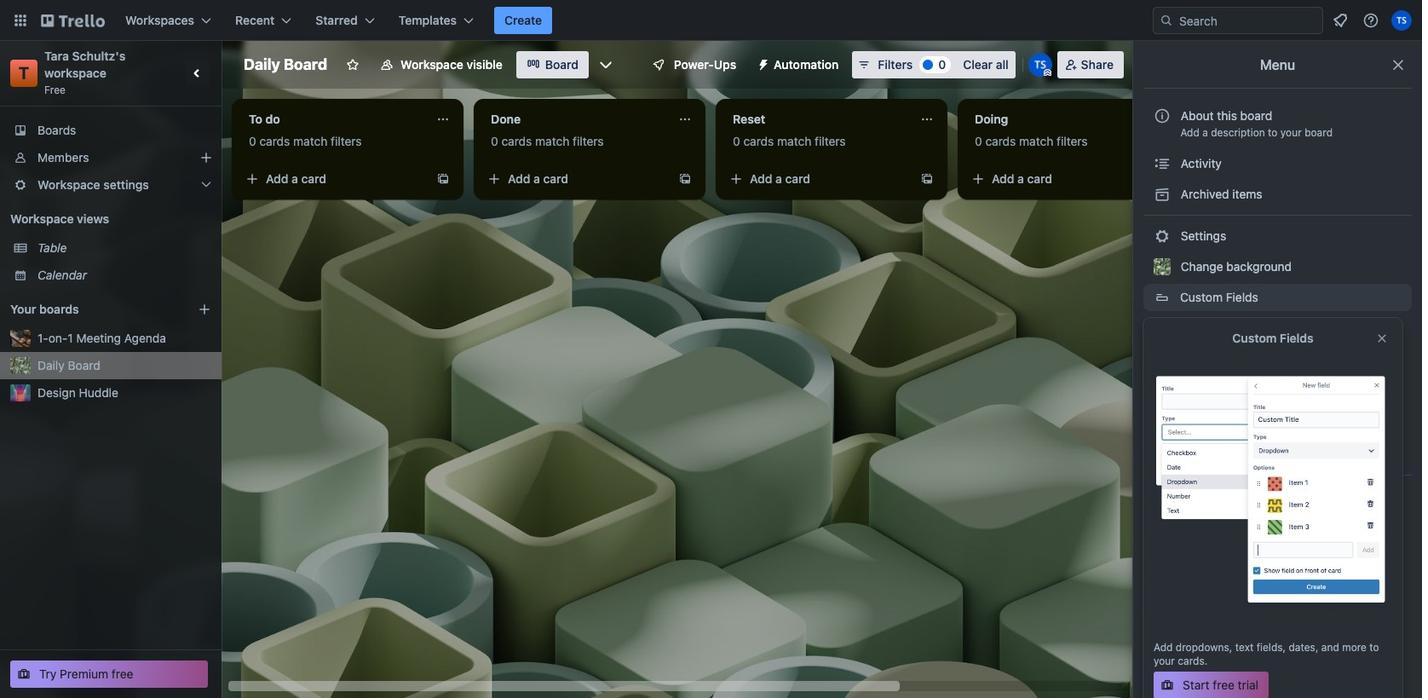 Task type: vqa. For each thing, say whether or not it's contained in the screenshot.
third Add A Card button from right
yes



Task type: describe. For each thing, give the bounding box(es) containing it.
daily inside the board name text box
[[244, 55, 280, 73]]

try
[[39, 667, 57, 681]]

cards for reset
[[744, 134, 774, 148]]

daily board inside the board name text box
[[244, 55, 327, 73]]

power-ups link
[[1144, 345, 1413, 373]]

To do text field
[[239, 106, 426, 133]]

archived items
[[1178, 187, 1263, 201]]

1-
[[38, 331, 48, 345]]

add for 1st "add a card" button from the right
[[992, 171, 1015, 186]]

1 add a card from the left
[[266, 171, 327, 186]]

to-
[[1216, 550, 1233, 564]]

open information menu image
[[1363, 12, 1380, 29]]

4 add a card from the left
[[992, 171, 1053, 186]]

meeting
[[76, 331, 121, 345]]

tara
[[44, 49, 69, 63]]

template
[[1214, 444, 1262, 458]]

1-on-1 meeting agenda
[[38, 331, 166, 345]]

your inside add dropdowns, text fields, dates, and more to your cards.
[[1154, 655, 1175, 667]]

sm image for stickers
[[1154, 412, 1171, 429]]

1
[[68, 331, 73, 345]]

power- inside button
[[674, 57, 714, 72]]

copy
[[1181, 519, 1210, 534]]

sm image for archived items
[[1154, 186, 1171, 203]]

text
[[1236, 641, 1254, 654]]

do
[[266, 112, 280, 126]]

more
[[1343, 641, 1367, 654]]

1 create from template… image from the left
[[436, 172, 450, 186]]

a for third "add a card" button from right
[[534, 171, 540, 186]]

stickers link
[[1144, 407, 1413, 434]]

daily board link
[[38, 357, 211, 374]]

try premium free
[[39, 667, 133, 681]]

add board image
[[198, 303, 211, 316]]

custom fields button
[[1144, 284, 1413, 311]]

templates
[[399, 13, 457, 27]]

workspace navigation collapse icon image
[[186, 61, 210, 85]]

start
[[1183, 678, 1210, 692]]

labels
[[1178, 382, 1217, 396]]

boards
[[38, 123, 76, 137]]

workspace for workspace views
[[10, 211, 74, 226]]

background
[[1227, 259, 1292, 274]]

your
[[10, 302, 36, 316]]

board inside email-to-board link
[[1233, 550, 1265, 564]]

print, export, and share link
[[1144, 575, 1413, 602]]

0 horizontal spatial board
[[68, 358, 100, 373]]

automation link
[[1144, 315, 1413, 342]]

members link
[[0, 144, 222, 171]]

a inside about this board add a description to your board
[[1203, 126, 1209, 139]]

board inside text box
[[284, 55, 327, 73]]

workspace for workspace visible
[[401, 57, 464, 72]]

cards.
[[1178, 655, 1208, 667]]

match inside doing 0 cards match filters
[[1020, 134, 1054, 148]]

add dropdowns, text fields, dates, and more to your cards.
[[1154, 641, 1380, 667]]

ups inside button
[[714, 57, 737, 72]]

start free trial
[[1183, 678, 1259, 692]]

Done text field
[[481, 106, 668, 133]]

2 add a card from the left
[[508, 171, 569, 186]]

Reset text field
[[723, 106, 910, 133]]

all
[[996, 57, 1009, 72]]

activity
[[1178, 156, 1222, 170]]

calendar link
[[38, 267, 211, 284]]

sm image inside automation button
[[750, 51, 774, 75]]

dates,
[[1289, 641, 1319, 654]]

clear all
[[963, 57, 1009, 72]]

copy board link
[[1144, 513, 1413, 540]]

boards
[[39, 302, 79, 316]]

trial
[[1238, 678, 1259, 692]]

0 cards match filters for done
[[491, 134, 604, 148]]

customize views image
[[598, 56, 615, 73]]

0 cards match filters for to do
[[249, 134, 362, 148]]

settings link
[[1144, 222, 1413, 250]]

create
[[505, 13, 542, 27]]

filters for done
[[573, 134, 604, 148]]

1 vertical spatial fields
[[1280, 331, 1314, 345]]

agenda
[[124, 331, 166, 345]]

create from template… image for done
[[679, 172, 692, 186]]

board up description
[[1241, 108, 1273, 123]]

star or unstar board image
[[346, 58, 360, 72]]

0 horizontal spatial and
[[1256, 581, 1276, 595]]

fields,
[[1257, 641, 1286, 654]]

labels link
[[1144, 376, 1413, 403]]

0 for to do
[[249, 134, 256, 148]]

2 horizontal spatial board
[[545, 57, 579, 72]]

tara schultz's workspace link
[[44, 49, 129, 80]]

your boards
[[10, 302, 79, 316]]

fields inside button
[[1226, 290, 1259, 304]]

email-to-board
[[1178, 550, 1265, 564]]

visible
[[467, 57, 503, 72]]

this
[[1218, 108, 1238, 123]]

design
[[38, 385, 76, 400]]

1 vertical spatial custom fields
[[1233, 331, 1314, 345]]

a for 1st "add a card" button from the right
[[1018, 171, 1025, 186]]

close
[[1181, 611, 1212, 626]]

3 add a card from the left
[[750, 171, 811, 186]]

design huddle
[[38, 385, 118, 400]]

workspace settings button
[[0, 171, 222, 199]]

members
[[38, 150, 89, 165]]

search image
[[1160, 14, 1174, 27]]

workspaces button
[[115, 7, 222, 34]]

change background link
[[1144, 253, 1413, 280]]

sm image for watch
[[1154, 488, 1171, 505]]

watch link
[[1144, 482, 1413, 510]]

1 horizontal spatial power-
[[1181, 351, 1220, 366]]

clear
[[963, 57, 993, 72]]

about this board add a description to your board
[[1181, 108, 1333, 139]]

starred
[[316, 13, 358, 27]]

copy board
[[1178, 519, 1245, 534]]

change
[[1181, 259, 1224, 274]]

on-
[[48, 331, 68, 345]]

card for third "add a card" button from right
[[543, 171, 569, 186]]

0 notifications image
[[1331, 10, 1351, 31]]

this member is an admin of this board. image
[[1044, 69, 1052, 77]]

a for 3rd "add a card" button from the left
[[776, 171, 782, 186]]

activity link
[[1144, 150, 1413, 177]]

board link
[[516, 51, 589, 78]]

Doing text field
[[965, 106, 1153, 133]]

add for third "add a card" button from right
[[508, 171, 531, 186]]

match for reset
[[778, 134, 812, 148]]

reset
[[733, 112, 766, 126]]



Task type: locate. For each thing, give the bounding box(es) containing it.
filters inside doing 0 cards match filters
[[1057, 134, 1088, 148]]

0 vertical spatial daily board
[[244, 55, 327, 73]]

power-ups inside button
[[674, 57, 737, 72]]

workspace views
[[10, 211, 109, 226]]

filters down "done" 'text box'
[[573, 134, 604, 148]]

cards for done
[[502, 134, 532, 148]]

4 cards from the left
[[986, 134, 1016, 148]]

a down doing 0 cards match filters
[[1018, 171, 1025, 186]]

filters down to do text field
[[331, 134, 362, 148]]

email-to-board link
[[1144, 544, 1413, 571]]

2 match from the left
[[535, 134, 570, 148]]

card for 1st "add a card" button from the right
[[1028, 171, 1053, 186]]

clear all button
[[957, 51, 1016, 78]]

add inside add dropdowns, text fields, dates, and more to your cards.
[[1154, 641, 1173, 654]]

2 sm image from the top
[[1154, 442, 1171, 459]]

add a card
[[266, 171, 327, 186], [508, 171, 569, 186], [750, 171, 811, 186], [992, 171, 1053, 186]]

start free trial button
[[1154, 672, 1269, 698]]

1 sm image from the top
[[1154, 186, 1171, 203]]

power-ups button
[[640, 51, 747, 78]]

custom fields
[[1181, 290, 1259, 304], [1233, 331, 1314, 345]]

free
[[112, 667, 133, 681], [1213, 678, 1235, 692]]

1 vertical spatial and
[[1322, 641, 1340, 654]]

filters for reset
[[815, 134, 846, 148]]

2 create from template… image from the left
[[679, 172, 692, 186]]

upgrade image image
[[1154, 359, 1393, 621]]

0 vertical spatial sm image
[[1154, 186, 1171, 203]]

0 inside doing 0 cards match filters
[[975, 134, 983, 148]]

to do
[[249, 112, 280, 126]]

sm image left watch
[[1154, 488, 1171, 505]]

sm image left "stickers"
[[1154, 412, 1171, 429]]

1 horizontal spatial and
[[1322, 641, 1340, 654]]

power-
[[674, 57, 714, 72], [1181, 351, 1220, 366]]

workspace inside button
[[401, 57, 464, 72]]

sm image left activity on the right top of page
[[1154, 155, 1171, 172]]

free inside try premium free button
[[112, 667, 133, 681]]

2 card from the left
[[543, 171, 569, 186]]

your
[[1281, 126, 1302, 139], [1154, 655, 1175, 667]]

automation down change
[[1178, 321, 1244, 335]]

table
[[38, 240, 67, 255]]

menu
[[1261, 57, 1296, 72]]

automation
[[774, 57, 839, 72], [1178, 321, 1244, 335]]

match down reset text field
[[778, 134, 812, 148]]

sm image
[[1154, 186, 1171, 203], [1154, 442, 1171, 459]]

a for fourth "add a card" button from the right
[[292, 171, 298, 186]]

create button
[[494, 7, 553, 34]]

custom fields down the custom fields button
[[1233, 331, 1314, 345]]

2 0 cards match filters from the left
[[491, 134, 604, 148]]

2 cards from the left
[[502, 134, 532, 148]]

1 cards from the left
[[260, 134, 290, 148]]

cards for to do
[[260, 134, 290, 148]]

custom down the custom fields button
[[1233, 331, 1277, 345]]

sm image for labels
[[1154, 381, 1171, 398]]

0 cards match filters down reset text field
[[733, 134, 846, 148]]

1 horizontal spatial custom
[[1233, 331, 1277, 345]]

t link
[[10, 60, 38, 87]]

3 cards from the left
[[744, 134, 774, 148]]

sm image inside watch link
[[1154, 488, 1171, 505]]

add down do
[[266, 171, 289, 186]]

0 vertical spatial ups
[[714, 57, 737, 72]]

1 horizontal spatial fields
[[1280, 331, 1314, 345]]

workspace
[[44, 66, 107, 80]]

0 horizontal spatial fields
[[1226, 290, 1259, 304]]

0 horizontal spatial ups
[[714, 57, 737, 72]]

4 add a card button from the left
[[965, 165, 1156, 193]]

fields down change background at right top
[[1226, 290, 1259, 304]]

close popover image
[[1376, 332, 1389, 345]]

0 horizontal spatial power-ups
[[674, 57, 737, 72]]

make
[[1181, 444, 1211, 458]]

and
[[1256, 581, 1276, 595], [1322, 641, 1340, 654]]

a down to do text field
[[292, 171, 298, 186]]

workspace down members at the left of the page
[[38, 177, 100, 192]]

schultz's
[[72, 49, 126, 63]]

1 horizontal spatial power-ups
[[1178, 351, 1245, 366]]

add left dropdowns,
[[1154, 641, 1173, 654]]

tara schultz's workspace free
[[44, 49, 129, 96]]

1 vertical spatial power-ups
[[1178, 351, 1245, 366]]

a down "done" 'text box'
[[534, 171, 540, 186]]

your left cards.
[[1154, 655, 1175, 667]]

ups down primary element
[[714, 57, 737, 72]]

make template
[[1178, 444, 1262, 458]]

add a card button down to do text field
[[239, 165, 430, 193]]

board inside copy board link
[[1213, 519, 1245, 534]]

board up the activity link
[[1305, 126, 1333, 139]]

sm image left archived
[[1154, 186, 1171, 203]]

settings
[[103, 177, 149, 192]]

custom fields down change background at right top
[[1181, 290, 1259, 304]]

automation up reset text field
[[774, 57, 839, 72]]

cards inside doing 0 cards match filters
[[986, 134, 1016, 148]]

your boards with 3 items element
[[10, 299, 172, 320]]

change background
[[1178, 259, 1292, 274]]

0 down doing
[[975, 134, 983, 148]]

sm image inside copy board link
[[1154, 518, 1171, 535]]

3 create from template… image from the left
[[921, 172, 934, 186]]

1 vertical spatial daily
[[38, 358, 65, 373]]

power-ups up the labels
[[1178, 351, 1245, 366]]

add for fourth "add a card" button from the right
[[266, 171, 289, 186]]

1 vertical spatial power-
[[1181, 351, 1220, 366]]

0 horizontal spatial daily
[[38, 358, 65, 373]]

try premium free button
[[10, 661, 208, 688]]

1 horizontal spatial ups
[[1220, 351, 1242, 366]]

share button
[[1058, 51, 1124, 78]]

create from template… image
[[436, 172, 450, 186], [679, 172, 692, 186], [921, 172, 934, 186]]

add down doing 0 cards match filters
[[992, 171, 1015, 186]]

filters
[[331, 134, 362, 148], [573, 134, 604, 148], [815, 134, 846, 148], [1057, 134, 1088, 148]]

0 vertical spatial fields
[[1226, 290, 1259, 304]]

email-
[[1181, 550, 1216, 564]]

workspace down templates dropdown button
[[401, 57, 464, 72]]

to inside about this board add a description to your board
[[1269, 126, 1278, 139]]

card down doing 0 cards match filters
[[1028, 171, 1053, 186]]

huddle
[[79, 385, 118, 400]]

1 vertical spatial your
[[1154, 655, 1175, 667]]

1 horizontal spatial board
[[284, 55, 327, 73]]

about
[[1181, 108, 1214, 123]]

doing
[[975, 112, 1009, 126]]

0 horizontal spatial automation
[[774, 57, 839, 72]]

add down done
[[508, 171, 531, 186]]

add inside about this board add a description to your board
[[1181, 126, 1200, 139]]

t
[[19, 63, 29, 83]]

primary element
[[0, 0, 1423, 41]]

board down the export,
[[1216, 611, 1248, 626]]

3 card from the left
[[786, 171, 811, 186]]

watch
[[1178, 488, 1219, 503]]

sm image inside stickers link
[[1154, 412, 1171, 429]]

match for to do
[[293, 134, 328, 148]]

0 vertical spatial and
[[1256, 581, 1276, 595]]

board
[[1241, 108, 1273, 123], [1305, 126, 1333, 139], [1213, 519, 1245, 534], [1233, 550, 1265, 564], [1216, 611, 1248, 626]]

board
[[284, 55, 327, 73], [545, 57, 579, 72], [68, 358, 100, 373]]

1-on-1 meeting agenda link
[[38, 330, 211, 347]]

match down doing text field
[[1020, 134, 1054, 148]]

card down reset text field
[[786, 171, 811, 186]]

daily up design
[[38, 358, 65, 373]]

0 vertical spatial to
[[1269, 126, 1278, 139]]

0 horizontal spatial 0 cards match filters
[[249, 134, 362, 148]]

1 vertical spatial to
[[1370, 641, 1380, 654]]

tara schultz (taraschultz7) image
[[1392, 10, 1413, 31]]

fields
[[1226, 290, 1259, 304], [1280, 331, 1314, 345]]

1 match from the left
[[293, 134, 328, 148]]

1 vertical spatial automation
[[1178, 321, 1244, 335]]

0 cards match filters for reset
[[733, 134, 846, 148]]

0 vertical spatial power-
[[674, 57, 714, 72]]

ups down automation link
[[1220, 351, 1242, 366]]

add a card down done
[[508, 171, 569, 186]]

filters down doing text field
[[1057, 134, 1088, 148]]

0 for reset
[[733, 134, 741, 148]]

daily board down 1
[[38, 358, 100, 373]]

recent
[[235, 13, 275, 27]]

1 vertical spatial workspace
[[38, 177, 100, 192]]

0 horizontal spatial create from template… image
[[436, 172, 450, 186]]

a down reset text field
[[776, 171, 782, 186]]

power- down primary element
[[674, 57, 714, 72]]

premium
[[60, 667, 108, 681]]

add a card button down reset text field
[[723, 165, 914, 193]]

upgrade
[[1287, 446, 1329, 459]]

3 filters from the left
[[815, 134, 846, 148]]

2 horizontal spatial 0 cards match filters
[[733, 134, 846, 148]]

add a card down reset
[[750, 171, 811, 186]]

0 horizontal spatial free
[[112, 667, 133, 681]]

daily down recent popup button
[[244, 55, 280, 73]]

0 vertical spatial custom
[[1181, 290, 1223, 304]]

daily
[[244, 55, 280, 73], [38, 358, 65, 373]]

1 horizontal spatial to
[[1370, 641, 1380, 654]]

4 filters from the left
[[1057, 134, 1088, 148]]

workspace inside popup button
[[38, 177, 100, 192]]

to up the activity link
[[1269, 126, 1278, 139]]

sm image for copy board
[[1154, 518, 1171, 535]]

card for fourth "add a card" button from the right
[[301, 171, 327, 186]]

board left customize views image
[[545, 57, 579, 72]]

board left star or unstar board icon
[[284, 55, 327, 73]]

to
[[249, 112, 263, 126]]

3 0 cards match filters from the left
[[733, 134, 846, 148]]

1 horizontal spatial 0 cards match filters
[[491, 134, 604, 148]]

0 vertical spatial your
[[1281, 126, 1302, 139]]

4 card from the left
[[1028, 171, 1053, 186]]

sm image inside the activity link
[[1154, 155, 1171, 172]]

templates button
[[388, 7, 484, 34]]

sm image for settings
[[1154, 228, 1171, 245]]

calendar
[[38, 268, 87, 282]]

0 horizontal spatial your
[[1154, 655, 1175, 667]]

dropdowns,
[[1176, 641, 1233, 654]]

0 cards match filters down to do text field
[[249, 134, 362, 148]]

a down about
[[1203, 126, 1209, 139]]

workspace for workspace settings
[[38, 177, 100, 192]]

add a card down doing 0 cards match filters
[[992, 171, 1053, 186]]

1 vertical spatial ups
[[1220, 351, 1242, 366]]

add down reset
[[750, 171, 773, 186]]

to inside add dropdowns, text fields, dates, and more to your cards.
[[1370, 641, 1380, 654]]

custom down change
[[1181, 290, 1223, 304]]

1 horizontal spatial automation
[[1178, 321, 1244, 335]]

0 cards match filters
[[249, 134, 362, 148], [491, 134, 604, 148], [733, 134, 846, 148]]

sm image for make template
[[1154, 442, 1171, 459]]

starred button
[[305, 7, 385, 34]]

power- up the labels
[[1181, 351, 1220, 366]]

0 vertical spatial power-ups
[[674, 57, 737, 72]]

card down to do text field
[[301, 171, 327, 186]]

print,
[[1181, 581, 1210, 595]]

sm image inside settings link
[[1154, 228, 1171, 245]]

cards down reset
[[744, 134, 774, 148]]

card down "done" 'text box'
[[543, 171, 569, 186]]

free inside start free trial button
[[1213, 678, 1235, 692]]

share
[[1279, 581, 1310, 595]]

design huddle link
[[38, 384, 211, 402]]

1 horizontal spatial create from template… image
[[679, 172, 692, 186]]

board inside close board link
[[1216, 611, 1248, 626]]

sm image inside archived items "link"
[[1154, 186, 1171, 203]]

1 horizontal spatial free
[[1213, 678, 1235, 692]]

to
[[1269, 126, 1278, 139], [1370, 641, 1380, 654]]

tara schultz (taraschultz7) image
[[1029, 53, 1053, 77]]

board up to-
[[1213, 519, 1245, 534]]

1 horizontal spatial your
[[1281, 126, 1302, 139]]

cards down done
[[502, 134, 532, 148]]

free right premium
[[112, 667, 133, 681]]

description
[[1212, 126, 1266, 139]]

0
[[939, 57, 946, 72], [249, 134, 256, 148], [491, 134, 498, 148], [733, 134, 741, 148], [975, 134, 983, 148]]

0 down reset
[[733, 134, 741, 148]]

0 vertical spatial custom fields
[[1181, 290, 1259, 304]]

close board
[[1178, 611, 1248, 626]]

your inside about this board add a description to your board
[[1281, 126, 1302, 139]]

done
[[491, 112, 521, 126]]

0 left clear
[[939, 57, 946, 72]]

filters down reset text field
[[815, 134, 846, 148]]

0 horizontal spatial daily board
[[38, 358, 100, 373]]

Search field
[[1174, 8, 1323, 33]]

board up design huddle
[[68, 358, 100, 373]]

1 vertical spatial custom
[[1233, 331, 1277, 345]]

2 add a card button from the left
[[481, 165, 672, 193]]

sm image left copy
[[1154, 518, 1171, 535]]

4 match from the left
[[1020, 134, 1054, 148]]

settings
[[1178, 228, 1227, 243]]

daily board
[[244, 55, 327, 73], [38, 358, 100, 373]]

boards link
[[0, 117, 222, 144]]

daily board down recent popup button
[[244, 55, 327, 73]]

workspace visible button
[[370, 51, 513, 78]]

stickers
[[1178, 413, 1226, 427]]

automation button
[[750, 51, 849, 78]]

add a card button down "done" 'text box'
[[481, 165, 672, 193]]

archived items link
[[1144, 181, 1413, 208]]

sm image up reset
[[750, 51, 774, 75]]

workspace up the table
[[10, 211, 74, 226]]

sm image
[[750, 51, 774, 75], [1154, 155, 1171, 172], [1154, 228, 1171, 245], [1154, 381, 1171, 398], [1154, 412, 1171, 429], [1154, 488, 1171, 505], [1154, 518, 1171, 535]]

1 card from the left
[[301, 171, 327, 186]]

and left share
[[1256, 581, 1276, 595]]

power-ups down primary element
[[674, 57, 737, 72]]

table link
[[38, 240, 211, 257]]

1 filters from the left
[[331, 134, 362, 148]]

1 horizontal spatial daily board
[[244, 55, 327, 73]]

custom fields inside button
[[1181, 290, 1259, 304]]

1 horizontal spatial daily
[[244, 55, 280, 73]]

card for 3rd "add a card" button from the left
[[786, 171, 811, 186]]

cards down do
[[260, 134, 290, 148]]

0 vertical spatial automation
[[774, 57, 839, 72]]

add for 3rd "add a card" button from the left
[[750, 171, 773, 186]]

sm image inside "labels" link
[[1154, 381, 1171, 398]]

0 vertical spatial daily
[[244, 55, 280, 73]]

sm image left settings
[[1154, 228, 1171, 245]]

back to home image
[[41, 7, 105, 34]]

2 horizontal spatial create from template… image
[[921, 172, 934, 186]]

free left trial
[[1213, 678, 1235, 692]]

cards down doing
[[986, 134, 1016, 148]]

and left the more
[[1322, 641, 1340, 654]]

match for done
[[535, 134, 570, 148]]

1 0 cards match filters from the left
[[249, 134, 362, 148]]

0 horizontal spatial custom
[[1181, 290, 1223, 304]]

close board link
[[1144, 605, 1413, 633]]

board up the "print, export, and share"
[[1233, 550, 1265, 564]]

to right the more
[[1370, 641, 1380, 654]]

add a card button down doing 0 cards match filters
[[965, 165, 1156, 193]]

2 filters from the left
[[573, 134, 604, 148]]

0 down done
[[491, 134, 498, 148]]

match down to do text field
[[293, 134, 328, 148]]

custom inside button
[[1181, 290, 1223, 304]]

automation inside button
[[774, 57, 839, 72]]

filters for to do
[[331, 134, 362, 148]]

doing 0 cards match filters
[[975, 112, 1088, 148]]

and inside add dropdowns, text fields, dates, and more to your cards.
[[1322, 641, 1340, 654]]

archived
[[1181, 187, 1230, 201]]

3 add a card button from the left
[[723, 165, 914, 193]]

0 horizontal spatial power-
[[674, 57, 714, 72]]

match
[[293, 134, 328, 148], [535, 134, 570, 148], [778, 134, 812, 148], [1020, 134, 1054, 148]]

Board name text field
[[235, 51, 336, 78]]

power-ups
[[674, 57, 737, 72], [1178, 351, 1245, 366]]

sm image left make
[[1154, 442, 1171, 459]]

1 vertical spatial sm image
[[1154, 442, 1171, 459]]

match down "done" 'text box'
[[535, 134, 570, 148]]

2 vertical spatial workspace
[[10, 211, 74, 226]]

0 horizontal spatial to
[[1269, 126, 1278, 139]]

share
[[1081, 57, 1114, 72]]

add down about
[[1181, 126, 1200, 139]]

add a card down do
[[266, 171, 327, 186]]

1 vertical spatial daily board
[[38, 358, 100, 373]]

0 cards match filters down "done" 'text box'
[[491, 134, 604, 148]]

filters
[[878, 57, 913, 72]]

1 add a card button from the left
[[239, 165, 430, 193]]

sm image left the labels
[[1154, 381, 1171, 398]]

your up the activity link
[[1281, 126, 1302, 139]]

create from template… image for reset
[[921, 172, 934, 186]]

0 vertical spatial workspace
[[401, 57, 464, 72]]

fields down the custom fields button
[[1280, 331, 1314, 345]]

sm image for activity
[[1154, 155, 1171, 172]]

0 for done
[[491, 134, 498, 148]]

0 down to
[[249, 134, 256, 148]]

3 match from the left
[[778, 134, 812, 148]]



